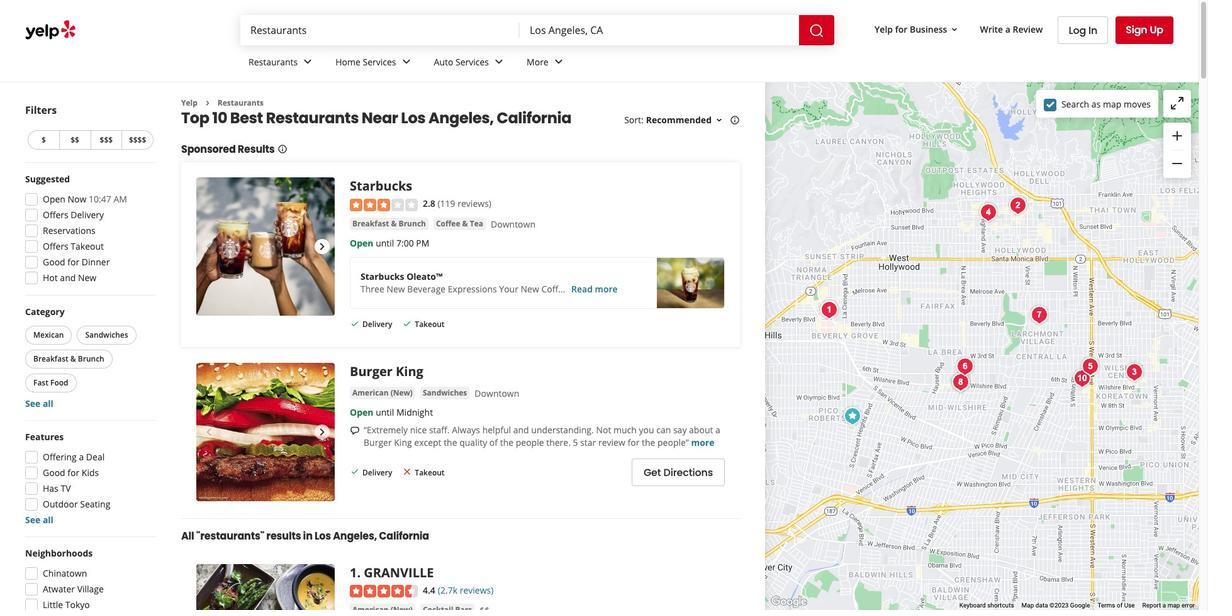 Task type: vqa. For each thing, say whether or not it's contained in the screenshot.
"Breakfast"
yes



Task type: locate. For each thing, give the bounding box(es) containing it.
new inside group
[[78, 272, 96, 284]]

king up (new)
[[396, 363, 423, 380]]

previous image
[[201, 239, 216, 254], [201, 425, 216, 440]]

a right the write
[[1005, 23, 1010, 35]]

sort:
[[624, 114, 643, 126]]

fast food button
[[25, 374, 76, 393]]

of down helpful
[[489, 437, 498, 449]]

coffee down (119
[[436, 218, 460, 229]]

open up 16 speech v2 icon
[[350, 407, 373, 419]]

16 info v2 image right 16 chevron down v2 icon
[[730, 115, 740, 125]]

0 horizontal spatial of
[[489, 437, 498, 449]]

24 chevron down v2 image inside more link
[[551, 54, 566, 69]]

16 info v2 image
[[730, 115, 740, 125], [277, 144, 287, 154]]

1 horizontal spatial 16 info v2 image
[[730, 115, 740, 125]]

of
[[489, 437, 498, 449], [1117, 602, 1123, 609]]

0 vertical spatial california
[[497, 108, 571, 129]]

0 vertical spatial 16 checkmark v2 image
[[350, 319, 360, 329]]

$$$$ button
[[122, 130, 154, 150]]

sandwiches button up midnight
[[420, 387, 470, 400]]

1 none field from the left
[[250, 23, 510, 37]]

takeout right 16 checkmark v2 icon
[[415, 319, 445, 330]]

reviews) right (2.7k
[[460, 585, 494, 597]]

offers for offers delivery
[[43, 209, 68, 221]]

burger up 'american'
[[350, 363, 393, 380]]

0 horizontal spatial services
[[363, 56, 396, 68]]

0 vertical spatial coffee
[[436, 218, 460, 229]]

for left business
[[895, 23, 908, 35]]

1 horizontal spatial 24 chevron down v2 image
[[491, 54, 507, 69]]

king
[[396, 363, 423, 380], [394, 437, 412, 449]]

see all button down outdoor
[[25, 514, 53, 526]]

1 vertical spatial breakfast
[[33, 354, 68, 364]]

food
[[50, 378, 68, 388]]

see all button for features
[[25, 514, 53, 526]]

and inside "extremely nice staff. always helpful and understanding. not much you can say about a burger king except the quality of the people there. 5 star review for the people"
[[513, 424, 529, 436]]

top
[[181, 108, 209, 129]]

good up hot
[[43, 256, 65, 268]]

zoom in image
[[1170, 128, 1185, 143]]

2 24 chevron down v2 image from the left
[[551, 54, 566, 69]]

0 vertical spatial breakfast & brunch
[[352, 218, 426, 229]]

2.8
[[423, 198, 435, 210]]

map
[[1103, 98, 1121, 110], [1168, 602, 1180, 609]]

2 16 checkmark v2 image from the top
[[350, 467, 360, 477]]

starbucks up three at the left of the page
[[361, 270, 404, 282]]

1 vertical spatial king
[[394, 437, 412, 449]]

1 vertical spatial and
[[513, 424, 529, 436]]

los right in
[[315, 529, 331, 544]]

2.8 star rating image
[[350, 199, 418, 211]]

yelp left business
[[875, 23, 893, 35]]

24 chevron down v2 image
[[399, 54, 414, 69], [491, 54, 507, 69]]

takeout up dinner at the top left of the page
[[71, 240, 104, 252]]

1 horizontal spatial breakfast
[[352, 218, 389, 229]]

24 chevron down v2 image right 'more'
[[551, 54, 566, 69]]

a for write a review
[[1005, 23, 1010, 35]]

more down about
[[691, 437, 714, 449]]

until for burger king
[[376, 407, 394, 419]]

services for home services
[[363, 56, 396, 68]]

1 services from the left
[[363, 56, 396, 68]]

1 vertical spatial delivery
[[362, 319, 392, 330]]

brunch
[[399, 218, 426, 229], [78, 354, 104, 364]]

group
[[1163, 123, 1191, 178], [21, 173, 156, 288], [23, 306, 156, 410], [21, 431, 156, 527], [21, 547, 156, 610]]

more link
[[691, 437, 714, 449]]

yelp
[[875, 23, 893, 35], [181, 98, 197, 108]]

0 vertical spatial reviews)
[[458, 198, 491, 210]]

sandwiches button right mexican button
[[77, 326, 136, 345]]

oleato™
[[407, 270, 443, 282]]

0 vertical spatial brunch
[[399, 218, 426, 229]]

california down more link
[[497, 108, 571, 129]]

0 horizontal spatial new
[[78, 272, 96, 284]]

republique image
[[952, 354, 977, 379]]

2 services from the left
[[456, 56, 489, 68]]

1 previous image from the top
[[201, 239, 216, 254]]

1 horizontal spatial more
[[691, 437, 714, 449]]

& for coffee & tea link
[[462, 218, 468, 229]]

delivery
[[71, 209, 104, 221], [362, 319, 392, 330], [362, 467, 392, 478]]

for down 'offering a deal'
[[68, 467, 79, 479]]

yelp for business
[[875, 23, 947, 35]]

1 horizontal spatial &
[[391, 218, 397, 229]]

1 vertical spatial los
[[315, 529, 331, 544]]

1 vertical spatial burger
[[364, 437, 392, 449]]

atwater
[[43, 583, 75, 595]]

staff.
[[429, 424, 450, 436]]

0 vertical spatial delivery
[[71, 209, 104, 221]]

filters
[[25, 103, 57, 117]]

0 horizontal spatial none field
[[250, 23, 510, 37]]

category
[[25, 306, 65, 318]]

delivery left '16 close v2' icon
[[362, 467, 392, 478]]

log in link
[[1058, 16, 1108, 44]]

1 horizontal spatial of
[[1117, 602, 1123, 609]]

24 chevron down v2 image for auto services
[[491, 54, 507, 69]]

0 vertical spatial open
[[43, 193, 65, 205]]

0 horizontal spatial sandwiches
[[85, 330, 128, 340]]

sign
[[1126, 23, 1147, 37]]

1 vertical spatial open
[[350, 237, 373, 249]]

0 vertical spatial good
[[43, 256, 65, 268]]

map right as
[[1103, 98, 1121, 110]]

terms of use link
[[1098, 602, 1135, 609]]

slideshow element for starbucks
[[196, 178, 335, 316]]

pm
[[416, 237, 429, 249]]

1 vertical spatial breakfast & brunch button
[[25, 350, 112, 369]]

coffee left the read
[[541, 283, 568, 295]]

downtown up helpful
[[475, 388, 519, 400]]

2 see from the top
[[25, 514, 40, 526]]

1 horizontal spatial sandwiches
[[423, 388, 467, 398]]

services inside 'link'
[[363, 56, 396, 68]]

1 horizontal spatial map
[[1168, 602, 1180, 609]]

good for dinner
[[43, 256, 110, 268]]

until
[[376, 237, 394, 249], [376, 407, 394, 419]]

1 vertical spatial good
[[43, 467, 65, 479]]

1 horizontal spatial and
[[513, 424, 529, 436]]

4.4 star rating image
[[350, 585, 418, 598]]

takeout right '16 close v2' icon
[[415, 467, 445, 478]]

sandwiches up midnight
[[423, 388, 467, 398]]

(119
[[438, 198, 455, 210]]

a right report
[[1163, 602, 1166, 609]]

angeles, down auto services link
[[428, 108, 494, 129]]

delivery down open now 10:47 am
[[71, 209, 104, 221]]

breakfast down mexican button
[[33, 354, 68, 364]]

&
[[391, 218, 397, 229], [462, 218, 468, 229], [70, 354, 76, 364]]

breakfast & brunch up food
[[33, 354, 104, 364]]

new down starbucks oleato™
[[387, 283, 405, 295]]

auto services
[[434, 56, 489, 68]]

2 none field from the left
[[530, 23, 789, 37]]

24 chevron down v2 image for home services
[[399, 54, 414, 69]]

breakfast & brunch button
[[350, 218, 428, 230], [25, 350, 112, 369]]

coffee & tea
[[436, 218, 483, 229]]

offering
[[43, 451, 77, 463]]

1 vertical spatial of
[[1117, 602, 1123, 609]]

reviews) up tea
[[458, 198, 491, 210]]

2 previous image from the top
[[201, 425, 216, 440]]

None field
[[250, 23, 510, 37], [530, 23, 789, 37]]

0 vertical spatial map
[[1103, 98, 1121, 110]]

16 speech v2 image
[[350, 426, 360, 436]]

breakfast & brunch down 2.8 star rating image at the top of the page
[[352, 218, 426, 229]]

1 16 checkmark v2 image from the top
[[350, 319, 360, 329]]

1 slideshow element from the top
[[196, 178, 335, 316]]

fast
[[33, 378, 48, 388]]

auto
[[434, 56, 453, 68]]

16 checkmark v2 image
[[402, 319, 412, 329]]

sandwiches link
[[420, 387, 470, 400]]

and
[[60, 272, 76, 284], [513, 424, 529, 436]]

coffee
[[436, 218, 460, 229], [541, 283, 568, 295]]

1 vertical spatial breakfast & brunch
[[33, 354, 104, 364]]

all down fast food button
[[43, 398, 53, 410]]

1 horizontal spatial angeles,
[[428, 108, 494, 129]]

2 offers from the top
[[43, 240, 68, 252]]

0 vertical spatial burger
[[350, 363, 393, 380]]

map data ©2023 google
[[1022, 602, 1090, 609]]

breakfast down 2.8 star rating image at the top of the page
[[352, 218, 389, 229]]

downtown
[[491, 218, 535, 230], [475, 388, 519, 400]]

california up the granville 'link'
[[379, 529, 429, 544]]

16 checkmark v2 image
[[350, 319, 360, 329], [350, 467, 360, 477]]

a for report a map error
[[1163, 602, 1166, 609]]

1 vertical spatial more
[[691, 437, 714, 449]]

group containing neighborhoods
[[21, 547, 156, 610]]

0 vertical spatial of
[[489, 437, 498, 449]]

hot and new
[[43, 272, 96, 284]]

all down outdoor
[[43, 514, 53, 526]]

haneuem image
[[1078, 354, 1103, 379]]

0 horizontal spatial breakfast
[[33, 354, 68, 364]]

1 vertical spatial 16 info v2 image
[[277, 144, 287, 154]]

24 chevron down v2 image right auto services
[[491, 54, 507, 69]]

16 chevron down v2 image
[[950, 24, 960, 34]]

1 vertical spatial until
[[376, 407, 394, 419]]

2 see all button from the top
[[25, 514, 53, 526]]

map left error
[[1168, 602, 1180, 609]]

until up the "extremely
[[376, 407, 394, 419]]

for for business
[[895, 23, 908, 35]]

1 offers from the top
[[43, 209, 68, 221]]

0 vertical spatial restaurants link
[[238, 45, 325, 82]]

get directions link
[[632, 459, 725, 487]]

home
[[336, 56, 360, 68]]

24 chevron down v2 image inside home services 'link'
[[399, 54, 414, 69]]

see down fast
[[25, 398, 40, 410]]

10:47
[[89, 193, 111, 205]]

see all for category
[[25, 398, 53, 410]]

yelp left 16 chevron right v2 image
[[181, 98, 197, 108]]

16 info v2 image right results in the top of the page
[[277, 144, 287, 154]]

1 horizontal spatial 24 chevron down v2 image
[[551, 54, 566, 69]]

keyboard
[[959, 602, 986, 609]]

for inside button
[[895, 23, 908, 35]]

sign up
[[1126, 23, 1163, 37]]

2 until from the top
[[376, 407, 394, 419]]

0 vertical spatial slideshow element
[[196, 178, 335, 316]]

breakfast & brunch
[[352, 218, 426, 229], [33, 354, 104, 364]]

a inside "extremely nice staff. always helpful and understanding. not much you can say about a burger king except the quality of the people there. 5 star review for the people"
[[715, 424, 720, 436]]

breakfast & brunch button up open until 7:00 pm
[[350, 218, 428, 230]]

2 slideshow element from the top
[[196, 363, 335, 502]]

0 horizontal spatial yelp
[[181, 98, 197, 108]]

downtown right tea
[[491, 218, 535, 230]]

0 vertical spatial see all button
[[25, 398, 53, 410]]

for down "much"
[[628, 437, 640, 449]]

1 24 chevron down v2 image from the left
[[300, 54, 315, 69]]

$$
[[71, 135, 79, 145]]

1 vertical spatial 16 checkmark v2 image
[[350, 467, 360, 477]]

burger inside "extremely nice staff. always helpful and understanding. not much you can say about a burger king except the quality of the people there. 5 star review for the people"
[[364, 437, 392, 449]]

1 vertical spatial california
[[379, 529, 429, 544]]

16 checkmark v2 image left 16 checkmark v2 icon
[[350, 319, 360, 329]]

1 vertical spatial map
[[1168, 602, 1180, 609]]

1 vertical spatial yelp
[[181, 98, 197, 108]]

0 vertical spatial see all
[[25, 398, 53, 410]]

king inside "extremely nice staff. always helpful and understanding. not much you can say about a burger king except the quality of the people there. 5 star review for the people"
[[394, 437, 412, 449]]

& left tea
[[462, 218, 468, 229]]

new down dinner at the top left of the page
[[78, 272, 96, 284]]

good up has tv
[[43, 467, 65, 479]]

coffee inside button
[[436, 218, 460, 229]]

see all down outdoor
[[25, 514, 53, 526]]

the down staff.
[[444, 437, 457, 449]]

sandwiches right mexican
[[85, 330, 128, 340]]

a right about
[[715, 424, 720, 436]]

map region
[[639, 0, 1208, 610]]

2 horizontal spatial new
[[521, 283, 539, 295]]

coffee & tea button
[[433, 218, 486, 230]]

1 until from the top
[[376, 237, 394, 249]]

see
[[25, 398, 40, 410], [25, 514, 40, 526]]

0 horizontal spatial angeles,
[[333, 529, 377, 544]]

24 chevron down v2 image inside restaurants link
[[300, 54, 315, 69]]

1 24 chevron down v2 image from the left
[[399, 54, 414, 69]]

quality
[[459, 437, 487, 449]]

all
[[181, 529, 194, 544]]

0 vertical spatial and
[[60, 272, 76, 284]]

best
[[230, 108, 263, 129]]

0 vertical spatial until
[[376, 237, 394, 249]]

the down you on the right bottom
[[642, 437, 655, 449]]

none field up home services 'link'
[[250, 23, 510, 37]]

0 vertical spatial breakfast
[[352, 218, 389, 229]]

1 . granville
[[350, 565, 434, 582]]

a left deal
[[79, 451, 84, 463]]

1 vertical spatial restaurants link
[[218, 98, 264, 108]]

1 vertical spatial angeles,
[[333, 529, 377, 544]]

map for moves
[[1103, 98, 1121, 110]]

new right your
[[521, 283, 539, 295]]

1 horizontal spatial sandwiches button
[[420, 387, 470, 400]]

services
[[363, 56, 396, 68], [456, 56, 489, 68]]

24 chevron down v2 image left 'auto'
[[399, 54, 414, 69]]

0 vertical spatial 16 info v2 image
[[730, 115, 740, 125]]

Find text field
[[250, 23, 510, 37]]

1 see all from the top
[[25, 398, 53, 410]]

1 vertical spatial sandwiches
[[423, 388, 467, 398]]

and up people
[[513, 424, 529, 436]]

say
[[673, 424, 687, 436]]

delivery left 16 checkmark v2 icon
[[362, 319, 392, 330]]

log
[[1069, 23, 1086, 37]]

breakfast
[[352, 218, 389, 229], [33, 354, 68, 364]]

offers up "reservations"
[[43, 209, 68, 221]]

except
[[414, 437, 441, 449]]

starbucks up 2.8 star rating image at the top of the page
[[350, 178, 412, 195]]

burger down the "extremely
[[364, 437, 392, 449]]

0 horizontal spatial map
[[1103, 98, 1121, 110]]

los right near
[[401, 108, 426, 129]]

0 vertical spatial breakfast & brunch button
[[350, 218, 428, 230]]

see up neighborhoods
[[25, 514, 40, 526]]

american (new) button
[[350, 387, 415, 400]]

1 horizontal spatial the
[[500, 437, 513, 449]]

0 horizontal spatial the
[[444, 437, 457, 449]]

& up fast food button
[[70, 354, 76, 364]]

24 chevron down v2 image inside auto services link
[[491, 54, 507, 69]]

delivery inside group
[[71, 209, 104, 221]]

1 see all button from the top
[[25, 398, 53, 410]]

24 chevron down v2 image left home
[[300, 54, 315, 69]]

services right 'auto'
[[456, 56, 489, 68]]

0 vertical spatial all
[[43, 398, 53, 410]]

2 all from the top
[[43, 514, 53, 526]]

slideshow element
[[196, 178, 335, 316], [196, 363, 335, 502]]

1 all from the top
[[43, 398, 53, 410]]

offering a deal
[[43, 451, 105, 463]]

takeout for '16 close v2' icon
[[415, 467, 445, 478]]

granville image
[[816, 297, 842, 322]]

0 vertical spatial more
[[595, 283, 618, 295]]

more right ritual
[[595, 283, 618, 295]]

open down suggested
[[43, 193, 65, 205]]

1 vertical spatial starbucks
[[361, 270, 404, 282]]

0 horizontal spatial los
[[315, 529, 331, 544]]

1 see from the top
[[25, 398, 40, 410]]

& inside group
[[70, 354, 76, 364]]

none field find
[[250, 23, 510, 37]]

1 vertical spatial all
[[43, 514, 53, 526]]

0 horizontal spatial coffee
[[436, 218, 460, 229]]

deal
[[86, 451, 105, 463]]

expand map image
[[1170, 96, 1185, 111]]

see all button for category
[[25, 398, 53, 410]]

next image
[[315, 425, 330, 440]]

group containing suggested
[[21, 173, 156, 288]]

and right hot
[[60, 272, 76, 284]]

None search field
[[240, 15, 837, 45]]

sandwiches button
[[77, 326, 136, 345], [420, 387, 470, 400]]

seating
[[80, 498, 110, 510]]

angeles, up "1"
[[333, 529, 377, 544]]

0 vertical spatial king
[[396, 363, 423, 380]]

$$$
[[100, 135, 113, 145]]

0 horizontal spatial 24 chevron down v2 image
[[300, 54, 315, 69]]

see all down fast
[[25, 398, 53, 410]]

offers down "reservations"
[[43, 240, 68, 252]]

1 horizontal spatial none field
[[530, 23, 789, 37]]

16 checkmark v2 image down 16 speech v2 icon
[[350, 467, 360, 477]]

outdoor
[[43, 498, 78, 510]]

& up open until 7:00 pm
[[391, 218, 397, 229]]

of left use
[[1117, 602, 1123, 609]]

data
[[1036, 602, 1048, 609]]

services right home
[[363, 56, 396, 68]]

1 vertical spatial see all button
[[25, 514, 53, 526]]

open down breakfast & brunch link
[[350, 237, 373, 249]]

breakfast & brunch button up food
[[25, 350, 112, 369]]

2 horizontal spatial the
[[642, 437, 655, 449]]

0 vertical spatial offers
[[43, 209, 68, 221]]

see all
[[25, 398, 53, 410], [25, 514, 53, 526]]

(new)
[[391, 388, 413, 398]]

1 horizontal spatial breakfast & brunch button
[[350, 218, 428, 230]]

0 horizontal spatial &
[[70, 354, 76, 364]]

2 see all from the top
[[25, 514, 53, 526]]

0 vertical spatial yelp
[[875, 23, 893, 35]]

2 the from the left
[[500, 437, 513, 449]]

0 horizontal spatial california
[[379, 529, 429, 544]]

2 vertical spatial delivery
[[362, 467, 392, 478]]

granville
[[364, 565, 434, 582]]

2 good from the top
[[43, 467, 65, 479]]

directions
[[663, 465, 713, 480]]

king down nice
[[394, 437, 412, 449]]

previous image for burger king
[[201, 425, 216, 440]]

1 good from the top
[[43, 256, 65, 268]]

see all for features
[[25, 514, 53, 526]]

google
[[1070, 602, 1090, 609]]

(2.7k reviews)
[[438, 585, 494, 597]]

search
[[1061, 98, 1089, 110]]

see all button down fast
[[25, 398, 53, 410]]

24 chevron down v2 image
[[300, 54, 315, 69], [551, 54, 566, 69]]

2 horizontal spatial &
[[462, 218, 468, 229]]

hangari kalguksu image
[[1122, 360, 1147, 385]]

2 vertical spatial open
[[350, 407, 373, 419]]

until for starbucks
[[376, 237, 394, 249]]

1 horizontal spatial services
[[456, 56, 489, 68]]

write a review
[[980, 23, 1043, 35]]

"extremely nice staff. always helpful and understanding. not much you can say about a burger king except the quality of the people there. 5 star review for the people"
[[364, 424, 720, 449]]

1 vertical spatial coffee
[[541, 283, 568, 295]]

people
[[516, 437, 544, 449]]

the down helpful
[[500, 437, 513, 449]]

los
[[401, 108, 426, 129], [315, 529, 331, 544]]

great white image
[[1027, 302, 1052, 327]]

for down offers takeout
[[68, 256, 79, 268]]

group containing features
[[21, 431, 156, 527]]

2 24 chevron down v2 image from the left
[[491, 54, 507, 69]]

1 vertical spatial downtown
[[475, 388, 519, 400]]

all for category
[[43, 398, 53, 410]]

yelp inside yelp for business button
[[875, 23, 893, 35]]

0 vertical spatial sandwiches button
[[77, 326, 136, 345]]

for for kids
[[68, 467, 79, 479]]

1 vertical spatial brunch
[[78, 354, 104, 364]]

search image
[[809, 23, 824, 38]]

none field up 'business categories' element
[[530, 23, 789, 37]]

until down breakfast & brunch link
[[376, 237, 394, 249]]



Task type: describe. For each thing, give the bounding box(es) containing it.
1 horizontal spatial brunch
[[399, 218, 426, 229]]

shortcuts
[[987, 602, 1014, 609]]

business categories element
[[238, 45, 1173, 82]]

report a map error
[[1142, 602, 1195, 609]]

american (new)
[[352, 388, 413, 398]]

group containing category
[[23, 306, 156, 410]]

star
[[580, 437, 596, 449]]

downtown for coffee & tea
[[491, 218, 535, 230]]

people"
[[658, 437, 689, 449]]

features
[[25, 431, 64, 443]]

read
[[571, 283, 593, 295]]

Near text field
[[530, 23, 789, 37]]

italian pasta company image
[[840, 404, 865, 429]]

offers for offers takeout
[[43, 240, 68, 252]]

home services
[[336, 56, 396, 68]]

review
[[598, 437, 625, 449]]

running goose image
[[1005, 193, 1030, 218]]

business
[[910, 23, 947, 35]]

open for starbucks
[[350, 237, 373, 249]]

has
[[43, 483, 58, 495]]

starbucks image
[[196, 178, 335, 316]]

0 horizontal spatial breakfast & brunch button
[[25, 350, 112, 369]]

helpful
[[482, 424, 511, 436]]

good for good for kids
[[43, 467, 65, 479]]

midnight
[[396, 407, 433, 419]]

up
[[1150, 23, 1163, 37]]

top 10 best restaurants near los angeles, california
[[181, 108, 571, 129]]

keyboard shortcuts
[[959, 602, 1014, 609]]

tv
[[61, 483, 71, 495]]

hot
[[43, 272, 58, 284]]

yelp for yelp for business
[[875, 23, 893, 35]]

met him at a bar image
[[948, 370, 973, 395]]

open now 10:47 am
[[43, 193, 127, 205]]

$$$ button
[[90, 130, 122, 150]]

downtown for sandwiches
[[475, 388, 519, 400]]

$ button
[[28, 130, 59, 150]]

0 horizontal spatial breakfast & brunch
[[33, 354, 104, 364]]

ritual
[[570, 283, 594, 295]]

none field near
[[530, 23, 789, 37]]

next image
[[315, 239, 330, 254]]

american
[[352, 388, 389, 398]]

1 horizontal spatial breakfast & brunch
[[352, 218, 426, 229]]

takeout for 16 checkmark v2 icon
[[415, 319, 445, 330]]

for inside "extremely nice staff. always helpful and understanding. not much you can say about a burger king except the quality of the people there. 5 star review for the people"
[[628, 437, 640, 449]]

atwater village
[[43, 583, 104, 595]]

three
[[361, 283, 384, 295]]

write a review link
[[975, 18, 1048, 41]]

for for dinner
[[68, 256, 79, 268]]

burger king link
[[350, 363, 423, 380]]

open until midnight
[[350, 407, 433, 419]]

©2023
[[1050, 602, 1069, 609]]

as
[[1092, 98, 1101, 110]]

1 vertical spatial sandwiches button
[[420, 387, 470, 400]]

16 checkmark v2 image for 16 checkmark v2 icon
[[350, 319, 360, 329]]

more link
[[517, 45, 576, 82]]

get directions
[[644, 465, 713, 480]]

met her at a bar image
[[948, 370, 973, 395]]

fast food
[[33, 378, 68, 388]]

report a map error link
[[1142, 602, 1195, 609]]

much
[[613, 424, 637, 436]]

1 vertical spatial reviews)
[[460, 585, 494, 597]]

recommended button
[[646, 114, 724, 126]]

mexican
[[33, 330, 64, 340]]

breakfast & brunch link
[[350, 218, 428, 230]]

your
[[499, 283, 518, 295]]

starbucks for starbucks oleato™
[[361, 270, 404, 282]]

slideshow element for burger king
[[196, 363, 335, 502]]

0 horizontal spatial more
[[595, 283, 618, 295]]

"extremely
[[364, 424, 408, 436]]

offers takeout
[[43, 240, 104, 252]]

(2.7k
[[438, 585, 457, 597]]

16 close v2 image
[[402, 467, 412, 477]]

kids
[[82, 467, 99, 479]]

moves
[[1124, 98, 1151, 110]]

see for features
[[25, 514, 40, 526]]

in
[[303, 529, 313, 544]]

1 horizontal spatial california
[[497, 108, 571, 129]]

recommended
[[646, 114, 712, 126]]

google image
[[768, 594, 810, 610]]

burger king image
[[196, 363, 335, 502]]

write
[[980, 23, 1003, 35]]

see for category
[[25, 398, 40, 410]]

starbucks oleato™
[[361, 270, 443, 282]]

error
[[1182, 602, 1195, 609]]

village
[[77, 583, 104, 595]]

$$ button
[[59, 130, 90, 150]]

0 vertical spatial takeout
[[71, 240, 104, 252]]

sponsored
[[181, 142, 236, 157]]

yelp for the yelp link
[[181, 98, 197, 108]]

16 chevron right v2 image
[[203, 98, 213, 108]]

mexican button
[[25, 326, 72, 345]]

0 vertical spatial angeles,
[[428, 108, 494, 129]]

open for burger king
[[350, 407, 373, 419]]

16 checkmark v2 image for '16 close v2' icon
[[350, 467, 360, 477]]

understanding.
[[531, 424, 594, 436]]

1 horizontal spatial new
[[387, 283, 405, 295]]

neighborhoods
[[25, 547, 93, 559]]

24 chevron down v2 image for restaurants
[[300, 54, 315, 69]]

search as map moves
[[1061, 98, 1151, 110]]

& for breakfast & brunch link
[[391, 218, 397, 229]]

l'antica pizzeria da michele image
[[976, 200, 1001, 225]]

24 chevron down v2 image for more
[[551, 54, 566, 69]]

7:00
[[396, 237, 414, 249]]

in
[[1089, 23, 1097, 37]]

1 horizontal spatial coffee
[[541, 283, 568, 295]]

1
[[350, 565, 357, 582]]

granville link
[[364, 565, 434, 582]]

0 vertical spatial los
[[401, 108, 426, 129]]

2.8 (119 reviews)
[[423, 198, 491, 210]]

a for offering a deal
[[79, 451, 84, 463]]

good for good for dinner
[[43, 256, 65, 268]]

can
[[656, 424, 671, 436]]

map
[[1022, 602, 1034, 609]]

yelp link
[[181, 98, 197, 108]]

previous image for starbucks
[[201, 239, 216, 254]]

of inside "extremely nice staff. always helpful and understanding. not much you can say about a burger king except the quality of the people there. 5 star review for the people"
[[489, 437, 498, 449]]

nice
[[410, 424, 427, 436]]

log in
[[1069, 23, 1097, 37]]

delivery for 16 checkmark v2 icon
[[362, 319, 392, 330]]

beverage
[[407, 283, 446, 295]]

0 horizontal spatial and
[[60, 272, 76, 284]]

always
[[452, 424, 480, 436]]

3 the from the left
[[642, 437, 655, 449]]

restaurants inside 'business categories' element
[[249, 56, 298, 68]]

burnin' shell image
[[1069, 366, 1094, 391]]

map for error
[[1168, 602, 1180, 609]]

1 the from the left
[[444, 437, 457, 449]]

you
[[639, 424, 654, 436]]

reservations
[[43, 225, 96, 237]]

16 chevron down v2 image
[[714, 115, 724, 125]]

4.4
[[423, 585, 435, 597]]

$$$$
[[129, 135, 146, 145]]

zoom out image
[[1170, 156, 1185, 171]]

0 horizontal spatial brunch
[[78, 354, 104, 364]]

good for kids
[[43, 467, 99, 479]]

services for auto services
[[456, 56, 489, 68]]

read more
[[571, 283, 618, 295]]

not
[[596, 424, 611, 436]]

all for features
[[43, 514, 53, 526]]

starbucks for starbucks
[[350, 178, 412, 195]]

delivery for '16 close v2' icon
[[362, 467, 392, 478]]



